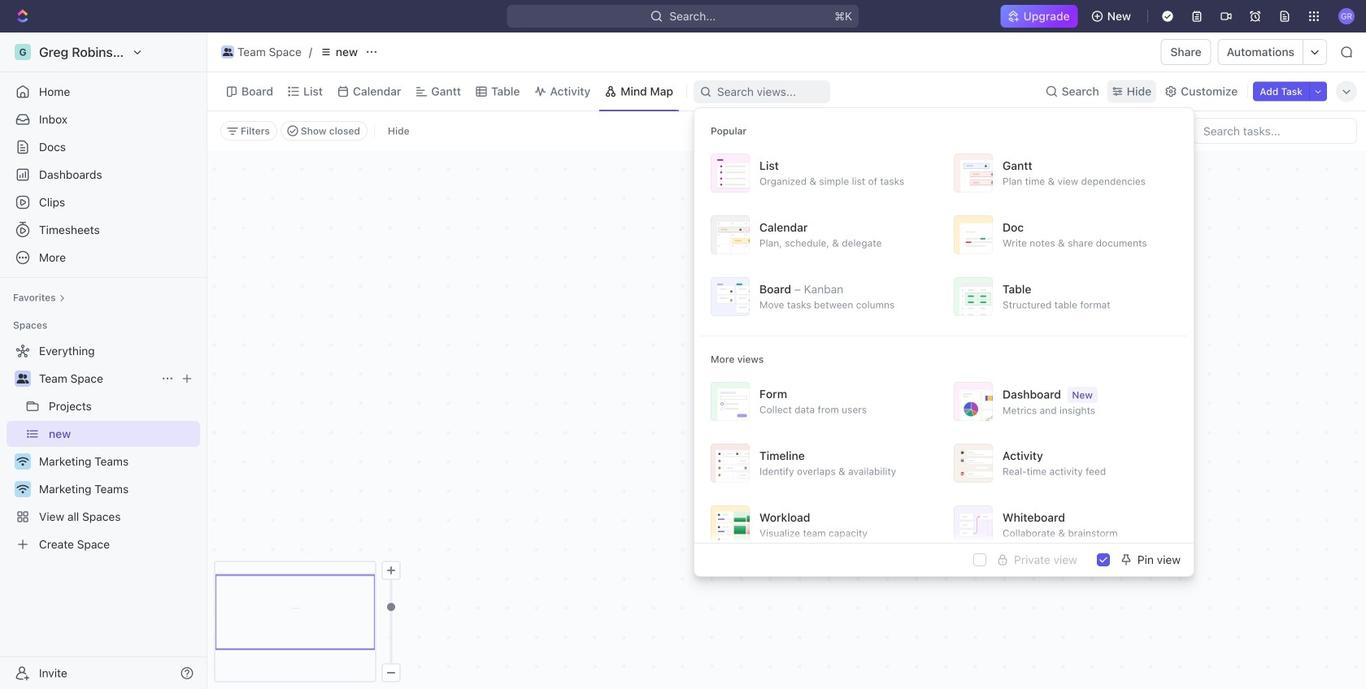 Task type: locate. For each thing, give the bounding box(es) containing it.
user group image
[[223, 48, 233, 56]]

doc image
[[954, 216, 993, 255]]

table image
[[954, 277, 993, 316]]

sidebar navigation
[[0, 33, 207, 690]]

gantt image
[[954, 154, 993, 193]]

calendar image
[[711, 216, 750, 255]]

workload image
[[711, 506, 750, 545]]

timeline image
[[711, 444, 750, 483]]

form image
[[711, 382, 750, 421]]

board image
[[711, 277, 750, 316]]



Task type: describe. For each thing, give the bounding box(es) containing it.
Search views... text field
[[717, 85, 821, 98]]

dashboard image
[[954, 382, 993, 421]]

Search tasks... text field
[[1194, 119, 1357, 143]]

whiteboard image
[[954, 506, 993, 545]]

user group image
[[17, 374, 29, 384]]

list image
[[711, 154, 750, 193]]

activity image
[[954, 444, 993, 483]]



